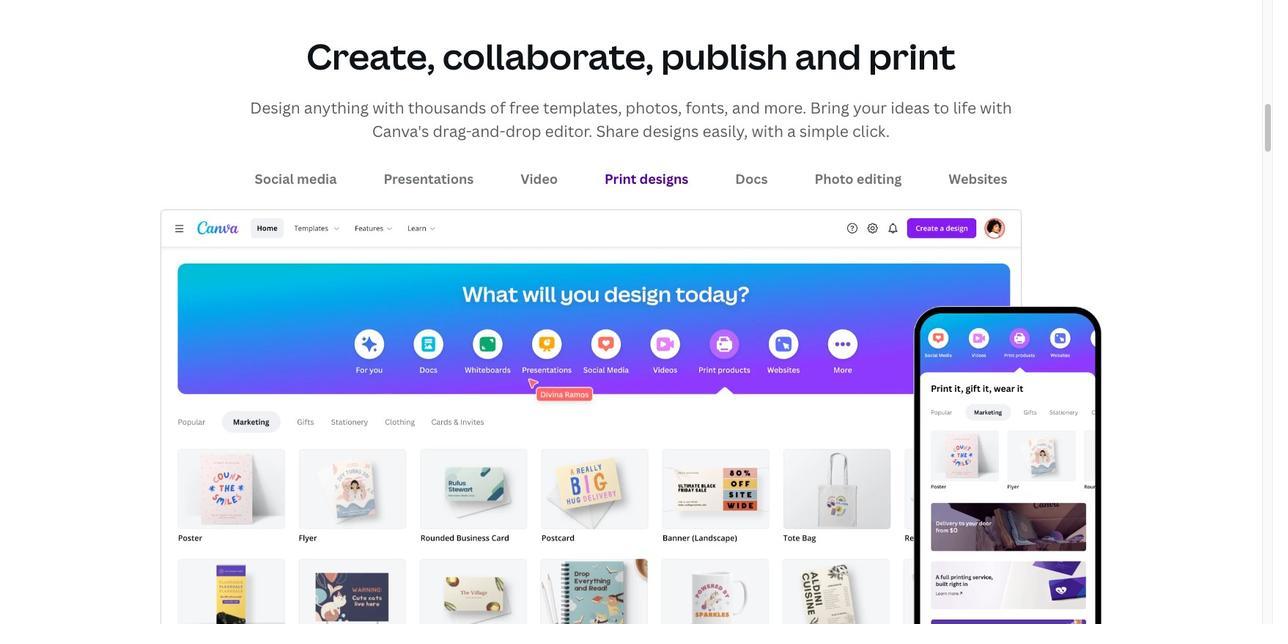 Task type: describe. For each thing, give the bounding box(es) containing it.
editing
[[857, 170, 902, 188]]

more.
[[764, 98, 807, 118]]

print
[[869, 32, 956, 80]]

publish
[[661, 32, 788, 80]]

photo editing button
[[806, 165, 911, 194]]

life
[[953, 98, 976, 118]]

designs inside the design anything with thousands of free templates, photos, fonts, and more. bring your ideas to life with canva's drag-and-drop editor. share designs easily, with a simple click.
[[643, 121, 699, 141]]

social media button
[[246, 165, 346, 194]]

video
[[521, 170, 558, 188]]

design
[[250, 98, 300, 118]]

drag-
[[433, 121, 472, 141]]

fonts,
[[686, 98, 729, 118]]

of
[[490, 98, 506, 118]]

print designs
[[605, 170, 689, 188]]

bring
[[810, 98, 850, 118]]

designs inside "button"
[[640, 170, 689, 188]]

print designs button
[[596, 165, 697, 194]]

video button
[[512, 165, 567, 194]]

templates,
[[543, 98, 622, 118]]

thousands
[[408, 98, 486, 118]]

free
[[509, 98, 539, 118]]

presentations button
[[375, 165, 483, 194]]

1 horizontal spatial with
[[752, 121, 784, 141]]

your
[[853, 98, 887, 118]]

social media
[[255, 170, 337, 188]]

to
[[934, 98, 950, 118]]

anything
[[304, 98, 369, 118]]

canva's
[[372, 121, 429, 141]]



Task type: vqa. For each thing, say whether or not it's contained in the screenshot.
The Now on the right of page
no



Task type: locate. For each thing, give the bounding box(es) containing it.
print
[[605, 170, 637, 188]]

docs
[[735, 170, 768, 188]]

designs right print
[[640, 170, 689, 188]]

1 horizontal spatial and
[[795, 32, 861, 80]]

and
[[795, 32, 861, 80], [732, 98, 760, 118]]

photo
[[815, 170, 854, 188]]

click.
[[852, 121, 890, 141]]

tab list containing social media
[[161, 162, 1102, 197]]

media
[[297, 170, 337, 188]]

with
[[373, 98, 404, 118], [980, 98, 1012, 118], [752, 121, 784, 141]]

0 horizontal spatial and
[[732, 98, 760, 118]]

design anything with thousands of free templates, photos, fonts, and more. bring your ideas to life with canva's drag-and-drop editor. share designs easily, with a simple click.
[[250, 98, 1012, 141]]

photos,
[[626, 98, 682, 118]]

0 horizontal spatial with
[[373, 98, 404, 118]]

0 vertical spatial designs
[[643, 121, 699, 141]]

a
[[787, 121, 796, 141]]

simple
[[800, 121, 849, 141]]

1 vertical spatial and
[[732, 98, 760, 118]]

create, collaborate, publish and print
[[306, 32, 956, 80]]

1 vertical spatial designs
[[640, 170, 689, 188]]

and up bring
[[795, 32, 861, 80]]

collaborate,
[[442, 32, 654, 80]]

websites
[[949, 170, 1008, 188]]

designs down photos,
[[643, 121, 699, 141]]

with right life
[[980, 98, 1012, 118]]

drop
[[506, 121, 541, 141]]

0 vertical spatial and
[[795, 32, 861, 80]]

and inside the design anything with thousands of free templates, photos, fonts, and more. bring your ideas to life with canva's drag-and-drop editor. share designs easily, with a simple click.
[[732, 98, 760, 118]]

share
[[596, 121, 639, 141]]

create,
[[306, 32, 435, 80]]

photo editing
[[815, 170, 902, 188]]

social
[[255, 170, 294, 188]]

and up easily,
[[732, 98, 760, 118]]

tab list
[[161, 162, 1102, 197]]

with up canva's
[[373, 98, 404, 118]]

with left a
[[752, 121, 784, 141]]

2 horizontal spatial with
[[980, 98, 1012, 118]]

presentations
[[384, 170, 474, 188]]

ideas
[[891, 98, 930, 118]]

docs button
[[727, 165, 777, 194]]

designs
[[643, 121, 699, 141], [640, 170, 689, 188]]

editor.
[[545, 121, 593, 141]]

websites button
[[940, 165, 1016, 194]]

easily,
[[703, 121, 748, 141]]

and-
[[472, 121, 506, 141]]



